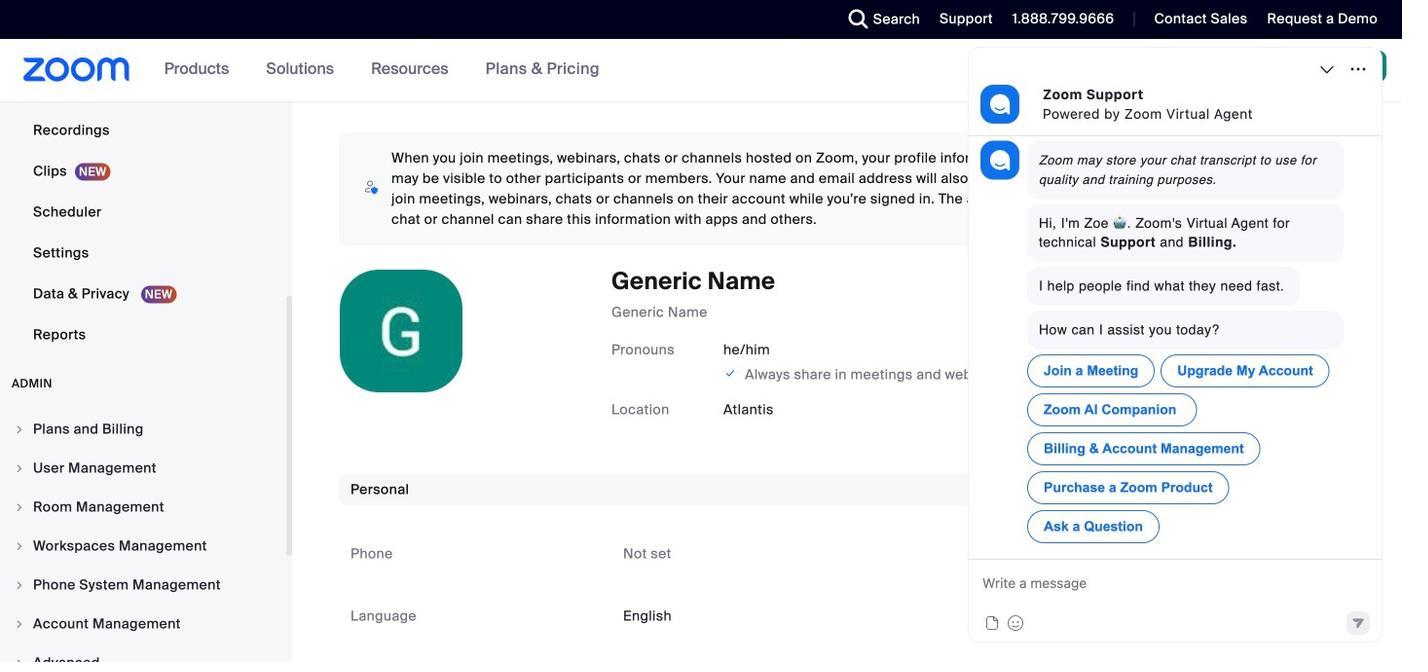 Task type: vqa. For each thing, say whether or not it's contained in the screenshot.
Enhance Your Zoom Events And Webinars Experience
no



Task type: describe. For each thing, give the bounding box(es) containing it.
1 menu item from the top
[[0, 411, 286, 448]]

meetings navigation
[[995, 39, 1402, 103]]

4 menu item from the top
[[0, 528, 286, 565]]

1 right image from the top
[[14, 501, 25, 513]]

3 right image from the top
[[14, 657, 25, 662]]

right image for second menu item
[[14, 463, 25, 474]]

7 menu item from the top
[[0, 645, 286, 662]]

right image for 1st menu item
[[14, 424, 25, 435]]

2 menu item from the top
[[0, 450, 286, 487]]

side navigation navigation
[[0, 0, 292, 662]]

personal menu menu
[[0, 0, 286, 356]]

right image for second menu item from the bottom of the admin menu menu
[[14, 618, 25, 630]]

5 menu item from the top
[[0, 567, 286, 604]]

2 right image from the top
[[14, 540, 25, 552]]

admin menu menu
[[0, 411, 286, 662]]



Task type: locate. For each thing, give the bounding box(es) containing it.
checked image
[[724, 364, 738, 383]]

right image
[[14, 424, 25, 435], [14, 463, 25, 474], [14, 579, 25, 591], [14, 618, 25, 630]]

3 menu item from the top
[[0, 489, 286, 526]]

1 right image from the top
[[14, 424, 25, 435]]

user photo image
[[340, 270, 463, 392]]

0 vertical spatial right image
[[14, 501, 25, 513]]

product information navigation
[[150, 39, 614, 101]]

2 vertical spatial right image
[[14, 657, 25, 662]]

right image
[[14, 501, 25, 513], [14, 540, 25, 552], [14, 657, 25, 662]]

6 menu item from the top
[[0, 606, 286, 643]]

zoom logo image
[[23, 57, 130, 82]]

right image for 5th menu item from the top
[[14, 579, 25, 591]]

menu item
[[0, 411, 286, 448], [0, 450, 286, 487], [0, 489, 286, 526], [0, 528, 286, 565], [0, 567, 286, 604], [0, 606, 286, 643], [0, 645, 286, 662]]

banner
[[0, 39, 1402, 103]]

3 right image from the top
[[14, 579, 25, 591]]

1 vertical spatial right image
[[14, 540, 25, 552]]

4 right image from the top
[[14, 618, 25, 630]]

2 right image from the top
[[14, 463, 25, 474]]



